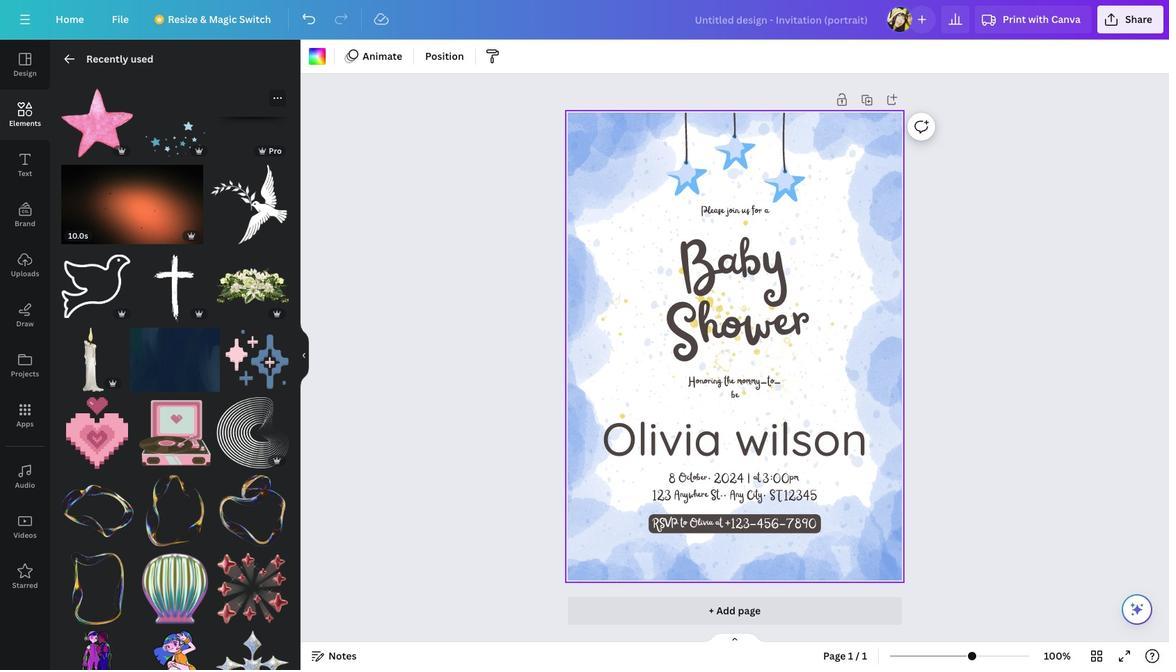 Task type: vqa. For each thing, say whether or not it's contained in the screenshot.
&
yes



Task type: locate. For each thing, give the bounding box(es) containing it.
2024
[[714, 471, 745, 486]]

1 horizontal spatial 1
[[862, 649, 867, 663]]

retro cartoon sparkles image
[[225, 328, 289, 392]]

1 left /
[[848, 649, 854, 663]]

share button
[[1098, 6, 1164, 33]]

dark blue painted background image
[[131, 328, 220, 392]]

to
[[680, 517, 687, 531]]

honoring
[[689, 375, 722, 390]]

7890
[[786, 517, 817, 531]]

videos button
[[0, 502, 50, 552]]

2 1 from the left
[[862, 649, 867, 663]]

at right |
[[753, 471, 760, 486]]

1
[[848, 649, 854, 663], [862, 649, 867, 663]]

hide image
[[300, 322, 309, 388]]

holographic chrome decorative shell image
[[139, 553, 211, 625]]

for
[[752, 204, 762, 219]]

position button
[[420, 45, 470, 68]]

switch
[[239, 13, 271, 26]]

print
[[1003, 13, 1026, 26]]

print with canva button
[[975, 6, 1092, 33]]

add
[[717, 604, 736, 617]]

recently
[[86, 52, 128, 65]]

olivia
[[602, 410, 722, 468], [690, 517, 713, 531]]

baby shower
[[662, 221, 813, 378]]

+123-
[[725, 517, 757, 531]]

please join us for a
[[701, 204, 769, 219]]

+ add page
[[709, 604, 761, 617]]

notes
[[329, 649, 357, 663]]

1 right /
[[862, 649, 867, 663]]

any
[[730, 488, 744, 503]]

+
[[709, 604, 714, 617]]

group
[[61, 87, 133, 159], [139, 87, 211, 159], [209, 156, 289, 245], [61, 242, 133, 322], [139, 242, 211, 322], [217, 250, 289, 322], [61, 320, 125, 392], [131, 320, 220, 392], [225, 320, 289, 392], [61, 389, 133, 469], [139, 389, 211, 469], [217, 389, 289, 469], [139, 467, 211, 547], [217, 467, 289, 547], [61, 475, 133, 547], [61, 544, 133, 625], [139, 544, 211, 625], [217, 544, 289, 625], [61, 622, 133, 670], [139, 622, 211, 670], [217, 622, 289, 670]]

watercolor candle image
[[61, 328, 125, 392]]

watercolour blue stars cartoon painting image
[[139, 87, 211, 159]]

#ffffff image
[[309, 48, 326, 65]]

rsvp to olivia at +123-456-7890
[[653, 517, 817, 531]]

please
[[701, 204, 724, 219]]

transparent liquid blob frame image
[[61, 475, 133, 547], [139, 475, 211, 547], [217, 475, 289, 547], [61, 553, 133, 625]]

10.0s group
[[61, 156, 203, 245]]

st.,
[[711, 488, 727, 503]]

resize & magic switch
[[168, 13, 271, 26]]

uploads
[[11, 269, 39, 278]]

|
[[747, 471, 751, 486]]

100%
[[1044, 649, 1071, 663]]

brand
[[15, 219, 35, 228]]

12345
[[784, 488, 818, 503]]

magic
[[209, 13, 237, 26]]

starred
[[12, 581, 38, 590]]

123
[[652, 488, 672, 503]]

page
[[824, 649, 846, 663]]

+ add page button
[[568, 597, 902, 625]]

honoring the mommy-to- be
[[689, 375, 781, 403]]

olivia up 8 at the bottom of page
[[602, 410, 722, 468]]

0 horizontal spatial at
[[716, 517, 722, 531]]

1 horizontal spatial at
[[753, 471, 760, 486]]

elements button
[[0, 90, 50, 140]]

border shadow horizontal image
[[217, 87, 289, 159]]

home link
[[45, 6, 95, 33]]

design
[[13, 68, 37, 78]]

anywhere
[[674, 488, 708, 503]]

100% button
[[1035, 645, 1080, 668]]

apps
[[16, 419, 34, 429]]

city,
[[747, 488, 767, 503]]

brand button
[[0, 190, 50, 240]]

123 anywhere st., any city, st 12345
[[652, 488, 818, 503]]

home
[[56, 13, 84, 26]]

be
[[731, 389, 739, 403]]

animate button
[[340, 45, 408, 68]]

at left +123-
[[716, 517, 722, 531]]

watercolor star illustration image
[[61, 87, 133, 159]]

at
[[753, 471, 760, 486], [716, 517, 722, 531]]

olivia right to
[[690, 517, 713, 531]]

show pages image
[[702, 633, 769, 644]]

resize & magic switch button
[[146, 6, 282, 33]]

&
[[200, 13, 207, 26]]

0 horizontal spatial 1
[[848, 649, 854, 663]]

rsvp
[[653, 517, 678, 531]]

projects button
[[0, 340, 50, 391]]

position
[[425, 49, 464, 63]]

1 vertical spatial at
[[716, 517, 722, 531]]



Task type: describe. For each thing, give the bounding box(es) containing it.
used
[[131, 52, 154, 65]]

elements
[[9, 118, 41, 128]]

8 october, 2024 | at 3:00pm
[[669, 471, 799, 486]]

draw button
[[0, 290, 50, 340]]

retro cartoon pixel hearts image
[[61, 397, 133, 469]]

wilson
[[735, 410, 868, 468]]

canva assistant image
[[1129, 601, 1146, 618]]

10.0s
[[68, 231, 88, 241]]

page
[[738, 604, 761, 617]]

join
[[727, 204, 739, 219]]

0 vertical spatial at
[[753, 471, 760, 486]]

456-
[[757, 517, 786, 531]]

side panel tab list
[[0, 40, 50, 602]]

y2k futurism cyber girl image
[[139, 630, 211, 670]]

audio button
[[0, 452, 50, 502]]

resize
[[168, 13, 198, 26]]

Design title text field
[[684, 6, 881, 33]]

draw
[[16, 319, 34, 329]]

canva
[[1052, 13, 1081, 26]]

notes button
[[306, 645, 362, 668]]

retro cartoon record player image
[[139, 397, 211, 469]]

3:00pm
[[763, 471, 799, 486]]

8
[[669, 471, 676, 486]]

uploads button
[[0, 240, 50, 290]]

file
[[112, 13, 129, 26]]

0 vertical spatial olivia
[[602, 410, 722, 468]]

/
[[856, 649, 860, 663]]

projects
[[11, 369, 39, 379]]

recently used
[[86, 52, 154, 65]]

starred button
[[0, 552, 50, 602]]

y2k futurism cyber friends image
[[61, 630, 133, 670]]

videos
[[13, 530, 37, 540]]

with
[[1029, 13, 1049, 26]]

main menu bar
[[0, 0, 1170, 40]]

audio
[[15, 480, 35, 490]]

holographic chrome decorative stars image
[[217, 553, 289, 625]]

us
[[742, 204, 750, 219]]

mommy-
[[737, 375, 768, 390]]

1 1 from the left
[[848, 649, 854, 663]]

pro group
[[217, 87, 289, 159]]

file button
[[101, 6, 140, 33]]

print with canva
[[1003, 13, 1081, 26]]

the
[[724, 375, 735, 390]]

st
[[769, 488, 781, 503]]

shower
[[662, 284, 813, 378]]

baby
[[676, 222, 789, 312]]

text
[[18, 168, 32, 178]]

funeral floral arrangement flowers wreath hand drawn watercolor illustration image
[[217, 250, 289, 322]]

apps button
[[0, 391, 50, 441]]

design button
[[0, 40, 50, 90]]

page 1 / 1
[[824, 649, 867, 663]]

glossy curvy 3d brutalist cross image
[[217, 630, 289, 670]]

1 vertical spatial olivia
[[690, 517, 713, 531]]

animate
[[363, 49, 402, 63]]

to-
[[768, 375, 781, 390]]

text button
[[0, 140, 50, 190]]

october,
[[678, 471, 711, 486]]

a
[[765, 204, 769, 219]]

pro
[[269, 145, 282, 156]]

share
[[1126, 13, 1153, 26]]

olivia wilson
[[602, 410, 868, 468]]



